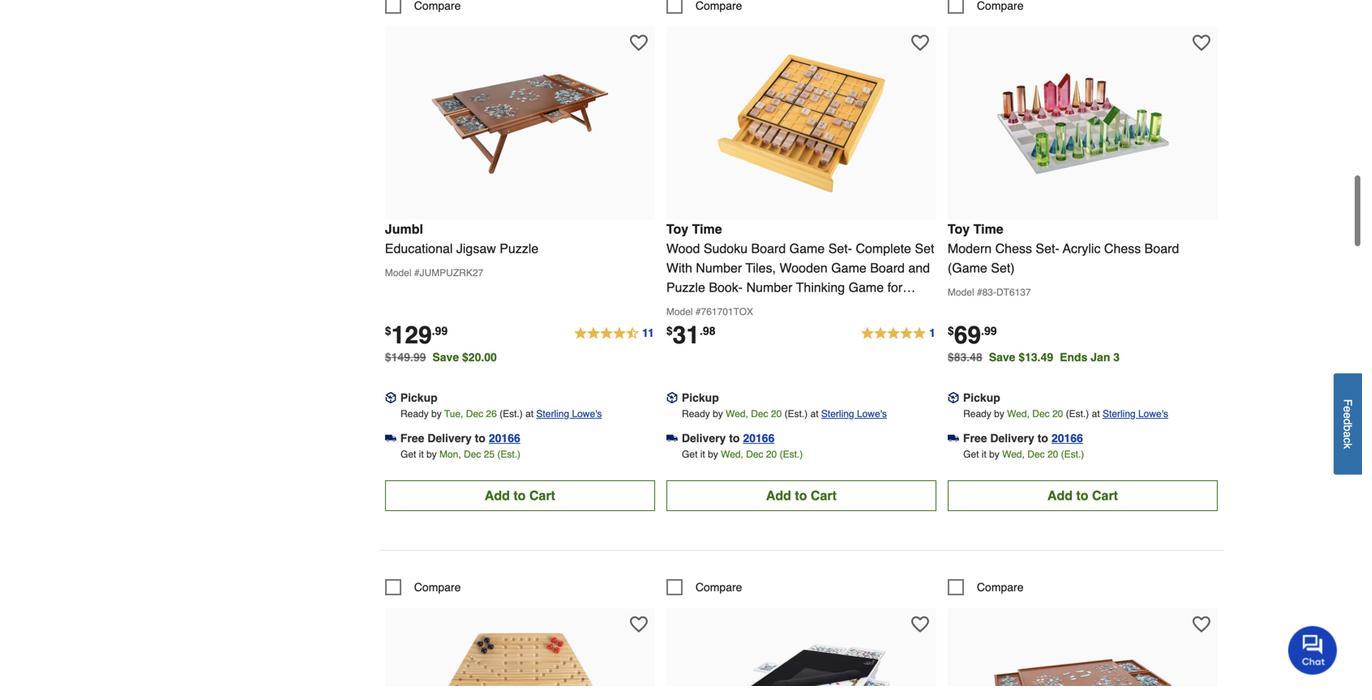 Task type: describe. For each thing, give the bounding box(es) containing it.
11 button
[[573, 324, 655, 344]]

lowe's for "sterling lowe's" button associated with first 20166 button from left
[[572, 409, 602, 420]]

pickup for truck filled image for get it by mon, dec 25 (est.)
[[400, 392, 438, 404]]

2 cart from the left
[[811, 488, 837, 503]]

a
[[1341, 432, 1354, 438]]

2 20166 button from the left
[[743, 430, 775, 447]]

tue,
[[444, 409, 463, 420]]

$20.00
[[462, 351, 497, 364]]

at for "sterling lowe's" button associated with first 20166 button from left
[[525, 409, 534, 420]]

2 chess from the left
[[1104, 241, 1141, 256]]

toy time modern chess set- acrylic chess board (game set)
[[948, 222, 1179, 276]]

dt6137
[[996, 287, 1031, 298]]

$149.99 save $20.00
[[385, 351, 497, 364]]

$ for 129
[[385, 325, 391, 338]]

set
[[915, 241, 934, 256]]

toy time wood sudoku board game set- complete set with number tiles, wooden game board and puzzle book- number thinking game for adults and kids model # 761701tox
[[666, 222, 934, 318]]

sudoku
[[704, 241, 748, 256]]

ends
[[1060, 351, 1088, 364]]

69
[[954, 321, 981, 349]]

sterling for "sterling lowe's" button corresponding to 1st 20166 button from the right
[[1103, 409, 1136, 420]]

sterling lowe's button for first 20166 button from left
[[536, 406, 602, 422]]

wooden
[[780, 261, 828, 276]]

# for jumbl educational jigsaw puzzle
[[414, 267, 420, 279]]

3 add from the left
[[1047, 488, 1073, 503]]

get for truck filled icon
[[682, 449, 698, 460]]

1 horizontal spatial number
[[746, 280, 793, 295]]

jumbl 1500-piece educational jigsaw puzzle image
[[712, 617, 891, 687]]

savings save $13.49 element
[[989, 351, 1126, 364]]

.99 for 129
[[432, 325, 448, 338]]

26
[[486, 409, 497, 420]]

for
[[887, 280, 903, 295]]

5014158211 element
[[666, 580, 742, 596]]

jumbl educational jigsaw puzzle
[[385, 222, 539, 256]]

model inside toy time wood sudoku board game set- complete set with number tiles, wooden game board and puzzle book- number thinking game for adults and kids model # 761701tox
[[666, 306, 693, 318]]

jumpuzrk27
[[420, 267, 483, 279]]

educational
[[385, 241, 453, 256]]

get it by wed, dec 20 (est.) for to
[[682, 449, 803, 460]]

# for toy time modern chess set- acrylic chess board (game set)
[[977, 287, 982, 298]]

modern
[[948, 241, 992, 256]]

f e e d b a c k
[[1341, 400, 1354, 450]]

5001379245 element
[[385, 580, 461, 596]]

1 horizontal spatial board
[[870, 261, 905, 276]]

save for $20.00
[[432, 351, 459, 364]]

$ for 31
[[666, 325, 673, 338]]

(game
[[948, 261, 987, 276]]

31
[[673, 321, 700, 349]]

1 chess from the left
[[995, 241, 1032, 256]]

$83.48 save $13.49 ends jan 3
[[948, 351, 1120, 364]]

toy for toy time wood sudoku board game set- complete set with number tiles, wooden game board and puzzle book- number thinking game for adults and kids model # 761701tox
[[666, 222, 688, 237]]

5014598363 element
[[948, 0, 1024, 14]]

toy time wood sudoku board game set- complete set with number tiles, wooden game board and puzzle book- number thinking game for adults and kids image
[[712, 35, 891, 213]]

toy time classic wooden strategic thinking game-complete set with board, 24 colored marbles, 2 dice-fun vintage 6-player game for kids and adults image
[[431, 617, 609, 687]]

pickup image
[[385, 392, 396, 404]]

board inside the toy time modern chess set- acrylic chess board (game set)
[[1145, 241, 1179, 256]]

f e e d b a c k button
[[1334, 374, 1362, 475]]

book-
[[709, 280, 743, 295]]

3
[[1113, 351, 1120, 364]]

2 e from the top
[[1341, 413, 1354, 419]]

jumbl
[[385, 222, 423, 237]]

mon,
[[439, 449, 461, 460]]

get for truck filled image related to get it by wed, dec 20 (est.)
[[963, 449, 979, 460]]

20166 for get it by wed, dec 20 (est.)
[[1052, 432, 1083, 445]]

compare for 5001792667 element on the right of the page
[[977, 581, 1024, 594]]

at for "sterling lowe's" button associated with 2nd 20166 button from the right
[[810, 409, 819, 420]]

acrylic
[[1063, 241, 1101, 256]]

2 delivery from the left
[[682, 432, 726, 445]]

ready by wed, dec 20 (est.) at sterling lowe's for free delivery to 20166
[[963, 409, 1168, 420]]

was price $83.48 element
[[948, 347, 989, 364]]

set- inside the toy time modern chess set- acrylic chess board (game set)
[[1036, 241, 1060, 256]]

toy time modern chess set- acrylic chess board (game set) image
[[994, 35, 1172, 213]]

5001790781 element
[[385, 0, 461, 14]]

$ 129 .99
[[385, 321, 448, 349]]

5 stars image
[[860, 324, 936, 344]]

1 horizontal spatial and
[[908, 261, 930, 276]]

sterling lowe's button for 1st 20166 button from the right
[[1103, 406, 1168, 422]]

.98
[[700, 325, 716, 338]]

lowe's for "sterling lowe's" button associated with 2nd 20166 button from the right
[[857, 409, 887, 420]]

puzzle inside "jumbl educational jigsaw puzzle"
[[500, 241, 539, 256]]

chat invite button image
[[1288, 626, 1338, 675]]

set)
[[991, 261, 1015, 276]]

actual price $31.98 element
[[666, 321, 716, 349]]

pickup image for free
[[948, 392, 959, 404]]

get it by mon, dec 25 (est.)
[[401, 449, 521, 460]]

free for get it by mon, dec 25 (est.)
[[400, 432, 424, 445]]

was price $149.99 element
[[385, 347, 432, 364]]

1 add from the left
[[485, 488, 510, 503]]

1 e from the top
[[1341, 407, 1354, 413]]

compare for the 5001379245 element
[[414, 581, 461, 594]]

wood
[[666, 241, 700, 256]]

free delivery to 20166 for mon,
[[400, 432, 520, 445]]

puzzle inside toy time wood sudoku board game set- complete set with number tiles, wooden game board and puzzle book- number thinking game for adults and kids model # 761701tox
[[666, 280, 705, 295]]

sterling lowe's button for 2nd 20166 button from the right
[[821, 406, 887, 422]]

1 vertical spatial jumbl educational jigsaw puzzle image
[[994, 617, 1172, 687]]

sterling for "sterling lowe's" button associated with first 20166 button from left
[[536, 409, 569, 420]]

761701tox
[[701, 306, 753, 318]]

pickup for truck filled icon
[[682, 392, 719, 404]]

$ 69 .99
[[948, 321, 997, 349]]

with
[[666, 261, 692, 276]]

0 horizontal spatial jumbl educational jigsaw puzzle image
[[431, 35, 609, 213]]



Task type: vqa. For each thing, say whether or not it's contained in the screenshot.


Task type: locate. For each thing, give the bounding box(es) containing it.
1 horizontal spatial free delivery to 20166
[[963, 432, 1083, 445]]

0 horizontal spatial board
[[751, 241, 786, 256]]

2 add to cart from the left
[[766, 488, 837, 503]]

puzzle
[[500, 241, 539, 256], [666, 280, 705, 295]]

actual price $69.99 element
[[948, 321, 997, 349]]

$ right '11'
[[666, 325, 673, 338]]

$83.48
[[948, 351, 982, 364]]

to
[[475, 432, 486, 445], [729, 432, 740, 445], [1038, 432, 1048, 445], [513, 488, 526, 503], [795, 488, 807, 503], [1076, 488, 1089, 503]]

0 horizontal spatial 20166 button
[[489, 430, 520, 447]]

0 horizontal spatial sterling lowe's button
[[536, 406, 602, 422]]

1 sterling lowe's button from the left
[[536, 406, 602, 422]]

1 horizontal spatial 20166
[[743, 432, 775, 445]]

3 it from the left
[[982, 449, 987, 460]]

model up 31
[[666, 306, 693, 318]]

1 horizontal spatial ready
[[682, 409, 710, 420]]

heart outline image
[[1193, 34, 1210, 52]]

2 vertical spatial game
[[849, 280, 884, 295]]

0 horizontal spatial truck filled image
[[385, 433, 396, 444]]

model # jumpuzrk27
[[385, 267, 483, 279]]

1 horizontal spatial add to cart
[[766, 488, 837, 503]]

2 horizontal spatial sterling lowe's button
[[1103, 406, 1168, 422]]

game up the wooden
[[789, 241, 825, 256]]

0 vertical spatial model
[[385, 267, 411, 279]]

get
[[401, 449, 416, 460], [682, 449, 698, 460], [963, 449, 979, 460]]

and down book-
[[706, 299, 728, 314]]

set- left complete on the right top
[[828, 241, 852, 256]]

0 horizontal spatial #
[[414, 267, 420, 279]]

0 vertical spatial jumbl educational jigsaw puzzle image
[[431, 35, 609, 213]]

3 $ from the left
[[948, 325, 954, 338]]

2 lowe's from the left
[[857, 409, 887, 420]]

game
[[789, 241, 825, 256], [831, 261, 867, 276], [849, 280, 884, 295]]

1 vertical spatial model
[[948, 287, 974, 298]]

sterling
[[536, 409, 569, 420], [821, 409, 854, 420], [1103, 409, 1136, 420]]

it
[[419, 449, 424, 460], [700, 449, 705, 460], [982, 449, 987, 460]]

3 delivery from the left
[[990, 432, 1034, 445]]

0 horizontal spatial ready
[[401, 409, 429, 420]]

0 horizontal spatial pickup
[[400, 392, 438, 404]]

pickup image up truck filled icon
[[666, 392, 678, 404]]

25
[[484, 449, 495, 460]]

1
[[929, 327, 936, 340]]

number down sudoku in the right top of the page
[[696, 261, 742, 276]]

model down educational
[[385, 267, 411, 279]]

0 horizontal spatial cart
[[529, 488, 555, 503]]

lowe's for "sterling lowe's" button corresponding to 1st 20166 button from the right
[[1138, 409, 1168, 420]]

1 vertical spatial number
[[746, 280, 793, 295]]

delivery for get it by wed, dec 20 (est.)
[[990, 432, 1034, 445]]

1 truck filled image from the left
[[385, 433, 396, 444]]

0 horizontal spatial save
[[432, 351, 459, 364]]

#
[[414, 267, 420, 279], [977, 287, 982, 298], [696, 306, 701, 318]]

1 horizontal spatial time
[[973, 222, 1004, 237]]

free delivery to 20166
[[400, 432, 520, 445], [963, 432, 1083, 445]]

ends jan 3 element
[[1060, 351, 1126, 364]]

3 sterling lowe's button from the left
[[1103, 406, 1168, 422]]

1 at from the left
[[525, 409, 534, 420]]

$
[[385, 325, 391, 338], [666, 325, 673, 338], [948, 325, 954, 338]]

1 horizontal spatial it
[[700, 449, 705, 460]]

2 horizontal spatial lowe's
[[1138, 409, 1168, 420]]

0 horizontal spatial free delivery to 20166
[[400, 432, 520, 445]]

model # 83-dt6137
[[948, 287, 1031, 298]]

2 horizontal spatial delivery
[[990, 432, 1034, 445]]

free
[[400, 432, 424, 445], [963, 432, 987, 445]]

.99 up '$149.99 save $20.00'
[[432, 325, 448, 338]]

ready by wed, dec 20 (est.) at sterling lowe's down the ends on the right of the page
[[963, 409, 1168, 420]]

3 pickup from the left
[[963, 392, 1000, 404]]

toy for toy time modern chess set- acrylic chess board (game set)
[[948, 222, 970, 237]]

2 get from the left
[[682, 449, 698, 460]]

1 toy from the left
[[666, 222, 688, 237]]

2 horizontal spatial get
[[963, 449, 979, 460]]

3 get from the left
[[963, 449, 979, 460]]

e up b
[[1341, 413, 1354, 419]]

and
[[908, 261, 930, 276], [706, 299, 728, 314]]

ready by wed, dec 20 (est.) at sterling lowe's
[[682, 409, 887, 420], [963, 409, 1168, 420]]

get it by wed, dec 20 (est.)
[[682, 449, 803, 460], [963, 449, 1084, 460]]

2 pickup from the left
[[682, 392, 719, 404]]

free delivery to 20166 for wed,
[[963, 432, 1083, 445]]

.99 up was price $83.48 element
[[981, 325, 997, 338]]

2 $ from the left
[[666, 325, 673, 338]]

$149.99
[[385, 351, 426, 364]]

it for truck filled icon
[[700, 449, 705, 460]]

1 horizontal spatial at
[[810, 409, 819, 420]]

c
[[1341, 438, 1354, 444]]

jan
[[1091, 351, 1110, 364]]

puzzle right jigsaw
[[500, 241, 539, 256]]

toy inside the toy time modern chess set- acrylic chess board (game set)
[[948, 222, 970, 237]]

time up modern
[[973, 222, 1004, 237]]

model for educational jigsaw puzzle
[[385, 267, 411, 279]]

1 horizontal spatial save
[[989, 351, 1015, 364]]

1 horizontal spatial chess
[[1104, 241, 1141, 256]]

0 horizontal spatial number
[[696, 261, 742, 276]]

time inside the toy time modern chess set- acrylic chess board (game set)
[[973, 222, 1004, 237]]

2 ready by wed, dec 20 (est.) at sterling lowe's from the left
[[963, 409, 1168, 420]]

e
[[1341, 407, 1354, 413], [1341, 413, 1354, 419]]

129
[[391, 321, 432, 349]]

1 horizontal spatial pickup
[[682, 392, 719, 404]]

compare inside the 5001379245 element
[[414, 581, 461, 594]]

2 horizontal spatial board
[[1145, 241, 1179, 256]]

1 horizontal spatial set-
[[1036, 241, 1060, 256]]

3 20166 from the left
[[1052, 432, 1083, 445]]

and down set
[[908, 261, 930, 276]]

1 sterling from the left
[[536, 409, 569, 420]]

2 sterling lowe's button from the left
[[821, 406, 887, 422]]

3 ready from the left
[[963, 409, 991, 420]]

compare for the 5014158211 element
[[696, 581, 742, 594]]

1 pickup from the left
[[400, 392, 438, 404]]

1 horizontal spatial .99
[[981, 325, 997, 338]]

0 horizontal spatial at
[[525, 409, 534, 420]]

0 vertical spatial game
[[789, 241, 825, 256]]

2 it from the left
[[700, 449, 705, 460]]

0 horizontal spatial .99
[[432, 325, 448, 338]]

game up thinking
[[831, 261, 867, 276]]

0 horizontal spatial it
[[419, 449, 424, 460]]

time
[[692, 222, 722, 237], [973, 222, 1004, 237]]

1 ready by wed, dec 20 (est.) at sterling lowe's from the left
[[682, 409, 887, 420]]

e up d
[[1341, 407, 1354, 413]]

get for truck filled image for get it by mon, dec 25 (est.)
[[401, 449, 416, 460]]

2 add from the left
[[766, 488, 791, 503]]

truck filled image for get it by mon, dec 25 (est.)
[[385, 433, 396, 444]]

it for truck filled image for get it by mon, dec 25 (est.)
[[419, 449, 424, 460]]

compare
[[414, 581, 461, 594], [696, 581, 742, 594], [977, 581, 1024, 594]]

1 delivery from the left
[[428, 432, 472, 445]]

2 get it by wed, dec 20 (est.) from the left
[[963, 449, 1084, 460]]

3 compare from the left
[[977, 581, 1024, 594]]

get it by wed, dec 20 (est.) for delivery
[[963, 449, 1084, 460]]

2 time from the left
[[973, 222, 1004, 237]]

dec
[[466, 409, 483, 420], [751, 409, 768, 420], [1032, 409, 1050, 420], [464, 449, 481, 460], [746, 449, 763, 460], [1028, 449, 1045, 460]]

1 vertical spatial #
[[977, 287, 982, 298]]

1 get it by wed, dec 20 (est.) from the left
[[682, 449, 803, 460]]

ready for 1st 20166 button from the right
[[963, 409, 991, 420]]

d
[[1341, 419, 1354, 426]]

# down educational
[[414, 267, 420, 279]]

set-
[[828, 241, 852, 256], [1036, 241, 1060, 256]]

jigsaw
[[456, 241, 496, 256]]

1 horizontal spatial get it by wed, dec 20 (est.)
[[963, 449, 1084, 460]]

# up .98
[[696, 306, 701, 318]]

toy inside toy time wood sudoku board game set- complete set with number tiles, wooden game board and puzzle book- number thinking game for adults and kids model # 761701tox
[[666, 222, 688, 237]]

2 horizontal spatial 20166
[[1052, 432, 1083, 445]]

at
[[525, 409, 534, 420], [810, 409, 819, 420], [1092, 409, 1100, 420]]

1 horizontal spatial delivery
[[682, 432, 726, 445]]

2 pickup image from the left
[[948, 392, 959, 404]]

sterling lowe's button
[[536, 406, 602, 422], [821, 406, 887, 422], [1103, 406, 1168, 422]]

b
[[1341, 426, 1354, 432]]

# inside toy time wood sudoku board game set- complete set with number tiles, wooden game board and puzzle book- number thinking game for adults and kids model # 761701tox
[[696, 306, 701, 318]]

0 horizontal spatial lowe's
[[572, 409, 602, 420]]

thinking
[[796, 280, 845, 295]]

save
[[432, 351, 459, 364], [989, 351, 1015, 364]]

1 horizontal spatial get
[[682, 449, 698, 460]]

5001792667 element
[[948, 580, 1024, 596]]

1 horizontal spatial pickup image
[[948, 392, 959, 404]]

chess up set)
[[995, 241, 1032, 256]]

pickup down $83.48
[[963, 392, 1000, 404]]

0 horizontal spatial $
[[385, 325, 391, 338]]

sterling for "sterling lowe's" button associated with 2nd 20166 button from the right
[[821, 409, 854, 420]]

pickup image for delivery
[[666, 392, 678, 404]]

2 horizontal spatial pickup
[[963, 392, 1000, 404]]

3 lowe's from the left
[[1138, 409, 1168, 420]]

$13.49
[[1019, 351, 1053, 364]]

model down '(game'
[[948, 287, 974, 298]]

add
[[485, 488, 510, 503], [766, 488, 791, 503], [1047, 488, 1073, 503]]

board down complete on the right top
[[870, 261, 905, 276]]

delivery
[[428, 432, 472, 445], [682, 432, 726, 445], [990, 432, 1034, 445]]

2 horizontal spatial add to cart
[[1047, 488, 1118, 503]]

$ right 1
[[948, 325, 954, 338]]

2 horizontal spatial sterling
[[1103, 409, 1136, 420]]

0 horizontal spatial ready by wed, dec 20 (est.) at sterling lowe's
[[682, 409, 887, 420]]

ready by tue, dec 26 (est.) at sterling lowe's
[[401, 409, 602, 420]]

20
[[771, 409, 782, 420], [1052, 409, 1063, 420], [766, 449, 777, 460], [1048, 449, 1058, 460]]

.99
[[432, 325, 448, 338], [981, 325, 997, 338]]

0 horizontal spatial set-
[[828, 241, 852, 256]]

time up sudoku in the right top of the page
[[692, 222, 722, 237]]

1 horizontal spatial $
[[666, 325, 673, 338]]

pickup image down $83.48
[[948, 392, 959, 404]]

set- inside toy time wood sudoku board game set- complete set with number tiles, wooden game board and puzzle book- number thinking game for adults and kids model # 761701tox
[[828, 241, 852, 256]]

save left $20.00 on the bottom of the page
[[432, 351, 459, 364]]

2 set- from the left
[[1036, 241, 1060, 256]]

0 horizontal spatial compare
[[414, 581, 461, 594]]

.99 inside $ 69 .99
[[981, 325, 997, 338]]

time inside toy time wood sudoku board game set- complete set with number tiles, wooden game board and puzzle book- number thinking game for adults and kids model # 761701tox
[[692, 222, 722, 237]]

$ up $149.99
[[385, 325, 391, 338]]

number down tiles,
[[746, 280, 793, 295]]

0 horizontal spatial pickup image
[[666, 392, 678, 404]]

1 horizontal spatial toy
[[948, 222, 970, 237]]

$ inside $ 31 .98
[[666, 325, 673, 338]]

compare inside 5001792667 element
[[977, 581, 1024, 594]]

2 horizontal spatial ready
[[963, 409, 991, 420]]

delivery for get it by mon, dec 25 (est.)
[[428, 432, 472, 445]]

0 horizontal spatial sterling
[[536, 409, 569, 420]]

0 horizontal spatial chess
[[995, 241, 1032, 256]]

save left $13.49
[[989, 351, 1015, 364]]

1 horizontal spatial ready by wed, dec 20 (est.) at sterling lowe's
[[963, 409, 1168, 420]]

0 horizontal spatial 20166
[[489, 432, 520, 445]]

2 free from the left
[[963, 432, 987, 445]]

add to cart button
[[385, 481, 655, 512], [666, 481, 936, 512], [948, 481, 1218, 512]]

1 horizontal spatial #
[[696, 306, 701, 318]]

1 save from the left
[[432, 351, 459, 364]]

0 horizontal spatial get it by wed, dec 20 (est.)
[[682, 449, 803, 460]]

pickup up "delivery to 20166"
[[682, 392, 719, 404]]

20166 for get it by mon, dec 25 (est.)
[[489, 432, 520, 445]]

2 compare from the left
[[696, 581, 742, 594]]

toy up modern
[[948, 222, 970, 237]]

(est.)
[[500, 409, 523, 420], [785, 409, 808, 420], [1066, 409, 1089, 420], [497, 449, 521, 460], [780, 449, 803, 460], [1061, 449, 1084, 460]]

1 20166 button from the left
[[489, 430, 520, 447]]

2 .99 from the left
[[981, 325, 997, 338]]

0 vertical spatial and
[[908, 261, 930, 276]]

it for truck filled image related to get it by wed, dec 20 (est.)
[[982, 449, 987, 460]]

complete
[[856, 241, 911, 256]]

actual price $129.99 element
[[385, 321, 448, 349]]

3 add to cart button from the left
[[948, 481, 1218, 512]]

ready up "delivery to 20166"
[[682, 409, 710, 420]]

1 .99 from the left
[[432, 325, 448, 338]]

1 vertical spatial game
[[831, 261, 867, 276]]

20166 button
[[489, 430, 520, 447], [743, 430, 775, 447], [1052, 430, 1083, 447]]

truck filled image
[[385, 433, 396, 444], [948, 433, 959, 444]]

2 add to cart button from the left
[[666, 481, 936, 512]]

save for $13.49
[[989, 351, 1015, 364]]

1 pickup image from the left
[[666, 392, 678, 404]]

0 vertical spatial number
[[696, 261, 742, 276]]

2 truck filled image from the left
[[948, 433, 959, 444]]

ready
[[401, 409, 429, 420], [682, 409, 710, 420], [963, 409, 991, 420]]

2 at from the left
[[810, 409, 819, 420]]

ready for first 20166 button from left
[[401, 409, 429, 420]]

1 cart from the left
[[529, 488, 555, 503]]

.99 for 69
[[981, 325, 997, 338]]

1 horizontal spatial free
[[963, 432, 987, 445]]

0 vertical spatial #
[[414, 267, 420, 279]]

truck filled image
[[666, 433, 678, 444]]

$ inside $ 69 .99
[[948, 325, 954, 338]]

at for "sterling lowe's" button corresponding to 1st 20166 button from the right
[[1092, 409, 1100, 420]]

f
[[1341, 400, 1354, 407]]

1 free delivery to 20166 from the left
[[400, 432, 520, 445]]

wed,
[[726, 409, 748, 420], [1007, 409, 1030, 420], [721, 449, 743, 460], [1002, 449, 1025, 460]]

2 toy from the left
[[948, 222, 970, 237]]

3 at from the left
[[1092, 409, 1100, 420]]

2 horizontal spatial cart
[[1092, 488, 1118, 503]]

1 button
[[860, 324, 936, 344]]

1 horizontal spatial cart
[[811, 488, 837, 503]]

game left for
[[849, 280, 884, 295]]

3 add to cart from the left
[[1047, 488, 1118, 503]]

by
[[431, 409, 442, 420], [713, 409, 723, 420], [994, 409, 1004, 420], [426, 449, 437, 460], [708, 449, 718, 460], [989, 449, 1000, 460]]

number
[[696, 261, 742, 276], [746, 280, 793, 295]]

1 horizontal spatial sterling
[[821, 409, 854, 420]]

add to cart
[[485, 488, 555, 503], [766, 488, 837, 503], [1047, 488, 1118, 503]]

$ for 69
[[948, 325, 954, 338]]

toy up wood
[[666, 222, 688, 237]]

1 horizontal spatial jumbl educational jigsaw puzzle image
[[994, 617, 1172, 687]]

compare inside the 5014158211 element
[[696, 581, 742, 594]]

tiles,
[[746, 261, 776, 276]]

0 horizontal spatial free
[[400, 432, 424, 445]]

toy
[[666, 222, 688, 237], [948, 222, 970, 237]]

20166
[[489, 432, 520, 445], [743, 432, 775, 445], [1052, 432, 1083, 445]]

4.5 stars image
[[573, 324, 655, 344]]

ready left tue,
[[401, 409, 429, 420]]

jumbl educational jigsaw puzzle image
[[431, 35, 609, 213], [994, 617, 1172, 687]]

0 horizontal spatial add
[[485, 488, 510, 503]]

3 20166 button from the left
[[1052, 430, 1083, 447]]

1 $ from the left
[[385, 325, 391, 338]]

pickup image
[[666, 392, 678, 404], [948, 392, 959, 404]]

1 ready from the left
[[401, 409, 429, 420]]

heart outline image
[[630, 34, 648, 52], [911, 34, 929, 52], [630, 616, 648, 634], [911, 616, 929, 634], [1193, 616, 1210, 634]]

time for sudoku
[[692, 222, 722, 237]]

3 cart from the left
[[1092, 488, 1118, 503]]

1 20166 from the left
[[489, 432, 520, 445]]

board up tiles,
[[751, 241, 786, 256]]

2 vertical spatial #
[[696, 306, 701, 318]]

adults
[[666, 299, 702, 314]]

lowe's
[[572, 409, 602, 420], [857, 409, 887, 420], [1138, 409, 1168, 420]]

ready by wed, dec 20 (est.) at sterling lowe's up "delivery to 20166"
[[682, 409, 887, 420]]

1 add to cart button from the left
[[385, 481, 655, 512]]

2 horizontal spatial #
[[977, 287, 982, 298]]

# down '(game'
[[977, 287, 982, 298]]

11
[[642, 327, 654, 340]]

2 free delivery to 20166 from the left
[[963, 432, 1083, 445]]

1 set- from the left
[[828, 241, 852, 256]]

0 horizontal spatial model
[[385, 267, 411, 279]]

1 horizontal spatial model
[[666, 306, 693, 318]]

2 sterling from the left
[[821, 409, 854, 420]]

2 horizontal spatial compare
[[977, 581, 1024, 594]]

truck filled image for get it by wed, dec 20 (est.)
[[948, 433, 959, 444]]

k
[[1341, 444, 1354, 450]]

$ 31 .98
[[666, 321, 716, 349]]

time for chess
[[973, 222, 1004, 237]]

2 horizontal spatial add to cart button
[[948, 481, 1218, 512]]

1 vertical spatial and
[[706, 299, 728, 314]]

ready for 2nd 20166 button from the right
[[682, 409, 710, 420]]

0 vertical spatial puzzle
[[500, 241, 539, 256]]

1 add to cart from the left
[[485, 488, 555, 503]]

.99 inside $ 129 .99
[[432, 325, 448, 338]]

delivery to 20166
[[682, 432, 775, 445]]

chess
[[995, 241, 1032, 256], [1104, 241, 1141, 256]]

cart
[[529, 488, 555, 503], [811, 488, 837, 503], [1092, 488, 1118, 503]]

pickup right pickup icon
[[400, 392, 438, 404]]

0 horizontal spatial add to cart
[[485, 488, 555, 503]]

ready down $83.48
[[963, 409, 991, 420]]

1 horizontal spatial 20166 button
[[743, 430, 775, 447]]

83-
[[982, 287, 996, 298]]

2 horizontal spatial 20166 button
[[1052, 430, 1083, 447]]

pickup for truck filled image related to get it by wed, dec 20 (est.)
[[963, 392, 1000, 404]]

2 horizontal spatial it
[[982, 449, 987, 460]]

model for modern chess set- acrylic chess board (game set)
[[948, 287, 974, 298]]

1 free from the left
[[400, 432, 424, 445]]

0 horizontal spatial get
[[401, 449, 416, 460]]

1 vertical spatial puzzle
[[666, 280, 705, 295]]

set- left acrylic on the top right of page
[[1036, 241, 1060, 256]]

pickup
[[400, 392, 438, 404], [682, 392, 719, 404], [963, 392, 1000, 404]]

kids
[[731, 299, 757, 314]]

1 get from the left
[[401, 449, 416, 460]]

0 horizontal spatial puzzle
[[500, 241, 539, 256]]

board right acrylic on the top right of page
[[1145, 241, 1179, 256]]

2 save from the left
[[989, 351, 1015, 364]]

0 horizontal spatial time
[[692, 222, 722, 237]]

2 horizontal spatial model
[[948, 287, 974, 298]]

2 ready from the left
[[682, 409, 710, 420]]

1 lowe's from the left
[[572, 409, 602, 420]]

2 20166 from the left
[[743, 432, 775, 445]]

1 it from the left
[[419, 449, 424, 460]]

1 horizontal spatial sterling lowe's button
[[821, 406, 887, 422]]

0 horizontal spatial toy
[[666, 222, 688, 237]]

free for get it by wed, dec 20 (est.)
[[963, 432, 987, 445]]

2 horizontal spatial add
[[1047, 488, 1073, 503]]

3 sterling from the left
[[1103, 409, 1136, 420]]

ready by wed, dec 20 (est.) at sterling lowe's for delivery to 20166
[[682, 409, 887, 420]]

5001427289 element
[[666, 0, 742, 14]]

1 horizontal spatial truck filled image
[[948, 433, 959, 444]]

1 time from the left
[[692, 222, 722, 237]]

$ inside $ 129 .99
[[385, 325, 391, 338]]

chess right acrylic on the top right of page
[[1104, 241, 1141, 256]]

2 horizontal spatial at
[[1092, 409, 1100, 420]]

1 compare from the left
[[414, 581, 461, 594]]

1 horizontal spatial lowe's
[[857, 409, 887, 420]]

puzzle up adults
[[666, 280, 705, 295]]



